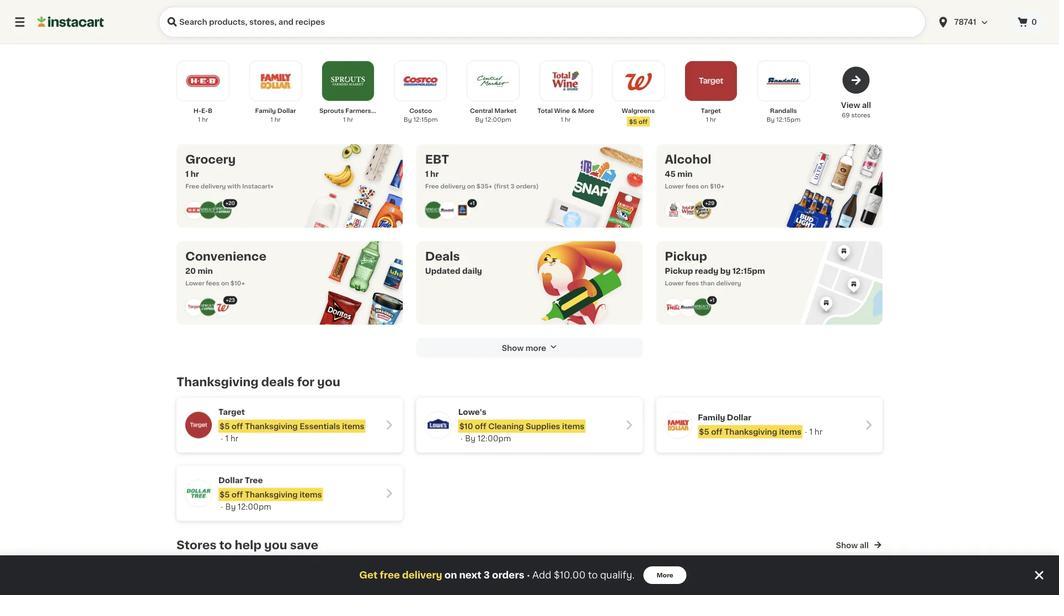 Task type: vqa. For each thing, say whether or not it's contained in the screenshot.


Task type: describe. For each thing, give the bounding box(es) containing it.
for
[[297, 377, 315, 388]]

show all
[[836, 542, 869, 550]]

thanksgiving for $5 off thanksgiving items
[[725, 428, 777, 436]]

convenience heading
[[185, 250, 267, 263]]

deals heading
[[425, 250, 482, 263]]

updated
[[425, 267, 460, 275]]

0
[[1032, 18, 1037, 26]]

sprouts
[[320, 108, 344, 114]]

+ 1 for pickup
[[710, 298, 715, 303]]

on for ebt
[[467, 183, 475, 189]]

sprouts farmers market 1 hr
[[320, 108, 395, 123]]

deals updated daily
[[425, 251, 482, 275]]

orders)
[[516, 183, 539, 189]]

off inside walgreens $5 off
[[639, 119, 648, 125]]

get free delivery on next 3 orders • add $10.00 to qualify.
[[359, 571, 635, 581]]

costco
[[409, 108, 432, 114]]

min for convenience
[[198, 267, 213, 275]]

1 vertical spatial sprouts express logo image
[[200, 299, 217, 316]]

total wine & more image
[[547, 62, 585, 100]]

randalls image
[[765, 62, 802, 100]]

1 inside h-e-b 1 hr
[[198, 117, 200, 123]]

12:15pm for randalls
[[776, 117, 801, 123]]

instacart image
[[38, 15, 104, 29]]

costco by 12:15pm
[[404, 108, 438, 123]]

next
[[459, 571, 482, 581]]

off for $5 off thanksgiving essentials items
[[232, 423, 243, 431]]

grocery heading
[[185, 153, 274, 166]]

deals
[[425, 251, 460, 263]]

get
[[359, 571, 378, 581]]

supplies
[[526, 423, 560, 431]]

ebt 1 hr free delivery on $35+ (first 3 orders)
[[425, 154, 539, 189]]

78741 button
[[930, 7, 1010, 38]]

2 vertical spatial dollar
[[218, 477, 243, 485]]

sprouts farmers market image
[[329, 62, 367, 100]]

hr inside family dollar 1 hr
[[275, 117, 281, 123]]

aldi logo image
[[454, 202, 472, 219]]

to inside 'treatment tracker modal' dialog
[[588, 571, 598, 581]]

12:00pm inside $10 off cleaning supplies items by 12:00pm
[[478, 435, 511, 443]]

h e b image
[[184, 62, 222, 100]]

ebt heading
[[425, 153, 539, 166]]

1 inside total wine & more 1 hr
[[561, 117, 563, 123]]

lower for convenience
[[185, 280, 205, 286]]

hr inside target 1 hr
[[710, 117, 716, 123]]

1 horizontal spatial sprouts farmers market logo image
[[425, 202, 443, 219]]

stores
[[852, 112, 871, 118]]

more
[[526, 345, 546, 352]]

1 inside target 1 hr
[[706, 117, 709, 123]]

by inside central market by 12:00pm
[[475, 117, 484, 123]]

69
[[842, 112, 850, 118]]

central market image
[[475, 62, 512, 100]]

$5 for $5 off thanksgiving items by 12:00pm
[[220, 491, 230, 499]]

$5 off thanksgiving items
[[699, 428, 802, 436]]

thanksgiving for $5 off thanksgiving items by 12:00pm
[[245, 491, 298, 499]]

randalls logo image for ebt
[[440, 202, 457, 219]]

instacart+
[[242, 183, 274, 189]]

free
[[380, 571, 400, 581]]

target 1 hr
[[701, 108, 721, 123]]

walgreens for walgreens
[[458, 572, 502, 580]]

0 button
[[1010, 11, 1046, 33]]

off for $10 off cleaning supplies items
[[475, 423, 487, 431]]

walgreens logo image
[[214, 299, 232, 316]]

qualify.
[[600, 571, 635, 581]]

$5 inside walgreens $5 off
[[629, 119, 637, 125]]

all for view all 69 stores
[[862, 102, 871, 109]]

convenience
[[185, 251, 267, 263]]

45
[[665, 170, 676, 178]]

lower inside pickup pickup ready by 12:15pm lower fees than delivery
[[665, 280, 684, 286]]

randalls
[[770, 108, 797, 114]]

show more
[[502, 345, 546, 352]]

$5 off thanksgiving items by 12:00pm
[[220, 491, 322, 511]]

essentials
[[300, 423, 340, 431]]

1 inside sprouts farmers market 1 hr
[[343, 117, 346, 123]]

show all button
[[836, 540, 883, 551]]

walgreens image
[[620, 62, 657, 100]]

+ for grocery
[[225, 201, 228, 206]]

&
[[572, 108, 577, 114]]

hr inside h-e-b 1 hr
[[202, 117, 208, 123]]

(first
[[494, 183, 509, 189]]

market inside central market by 12:00pm
[[495, 108, 517, 114]]

delivery inside 'treatment tracker modal' dialog
[[402, 571, 442, 581]]

deals
[[261, 377, 294, 388]]

fiesta mart logo image
[[665, 299, 683, 316]]

+ 23
[[226, 298, 235, 303]]

convenience 20 min lower fees on $10+
[[185, 251, 267, 286]]

$10.00
[[554, 571, 586, 581]]

target: fast delivery logo image
[[185, 299, 203, 316]]

78741
[[955, 18, 977, 26]]

randalls logo image for pickup
[[679, 299, 697, 316]]

tree
[[245, 477, 263, 485]]

add
[[532, 571, 552, 581]]

by inside "costco by 12:15pm"
[[404, 117, 412, 123]]

free for ebt
[[425, 183, 439, 189]]

$5 for $5 off thanksgiving essentials items 1 hr
[[220, 423, 230, 431]]

cleaning
[[488, 423, 524, 431]]

$10
[[459, 423, 473, 431]]

help
[[235, 540, 262, 552]]

items inside $5 off thanksgiving items by 12:00pm
[[300, 491, 322, 499]]

fees for alcohol
[[686, 183, 699, 189]]

$35+
[[477, 183, 492, 189]]

thanksgiving deals for you
[[177, 377, 340, 388]]

delivery inside pickup pickup ready by 12:15pm lower fees than delivery
[[716, 280, 741, 286]]

+ for pickup
[[710, 298, 713, 303]]

12:00pm inside $5 off thanksgiving items by 12:00pm
[[238, 503, 271, 511]]

ready
[[695, 267, 719, 275]]

alcohol
[[665, 154, 712, 166]]

stores to help you save
[[177, 540, 318, 552]]

by inside $10 off cleaning supplies items by 12:00pm
[[465, 435, 476, 443]]

show more button
[[416, 338, 643, 358]]

1 hr
[[810, 428, 823, 436]]

walgreens for walgreens $5 off
[[622, 108, 655, 114]]

1 pickup from the top
[[665, 251, 707, 263]]

daily
[[462, 267, 482, 275]]

1 inside ebt 1 hr free delivery on $35+ (first 3 orders)
[[425, 170, 429, 178]]

central
[[470, 108, 493, 114]]

treatment tracker modal dialog
[[0, 556, 1059, 596]]

+ for convenience
[[226, 298, 229, 303]]

20 for +
[[228, 201, 235, 206]]

1 inside grocery 1 hr free delivery with instacart+
[[185, 170, 189, 178]]

ebt
[[425, 154, 449, 166]]

farmers
[[346, 108, 371, 114]]

hr inside total wine & more 1 hr
[[565, 117, 571, 123]]



Task type: locate. For each thing, give the bounding box(es) containing it.
travis heights wine & spirits logo image
[[694, 202, 711, 219]]

0 horizontal spatial + 1
[[470, 201, 475, 206]]

central market by 12:00pm
[[470, 108, 517, 123]]

free up "h-e-b logo"
[[185, 183, 199, 189]]

alcohol 45 min lower fees on $10+
[[665, 154, 725, 189]]

view all 69 stores
[[841, 102, 871, 118]]

lower up fiesta mart logo
[[665, 280, 684, 286]]

on for alcohol
[[701, 183, 709, 189]]

with
[[227, 183, 241, 189]]

0 horizontal spatial walgreens
[[458, 572, 502, 580]]

min down the convenience
[[198, 267, 213, 275]]

$5 right target icon
[[220, 423, 230, 431]]

thanksgiving down deals
[[245, 423, 298, 431]]

stores
[[177, 540, 217, 552]]

lowe's image
[[425, 412, 452, 439]]

delivery down by
[[716, 280, 741, 286]]

on up + 23
[[221, 280, 229, 286]]

3 right '(first'
[[511, 183, 515, 189]]

fees inside pickup pickup ready by 12:15pm lower fees than delivery
[[686, 280, 699, 286]]

items right supplies
[[562, 423, 585, 431]]

3 inside 'treatment tracker modal' dialog
[[484, 571, 490, 581]]

lowe's
[[458, 409, 487, 416]]

sprouts express logo image
[[214, 202, 232, 219], [200, 299, 217, 316]]

3
[[511, 183, 515, 189], [484, 571, 490, 581]]

2 vertical spatial 12:00pm
[[238, 503, 271, 511]]

more inside total wine & more 1 hr
[[578, 108, 594, 114]]

None search field
[[159, 7, 926, 38]]

by down the 'costco'
[[404, 117, 412, 123]]

you
[[317, 377, 340, 388], [264, 540, 287, 552]]

pickup left ready
[[665, 267, 693, 275]]

delivery inside ebt 1 hr free delivery on $35+ (first 3 orders)
[[441, 183, 466, 189]]

0 horizontal spatial 3
[[484, 571, 490, 581]]

1 vertical spatial min
[[198, 267, 213, 275]]

0 horizontal spatial you
[[264, 540, 287, 552]]

1 horizontal spatial 20
[[228, 201, 235, 206]]

min inside alcohol 45 min lower fees on $10+
[[678, 170, 693, 178]]

0 horizontal spatial more
[[578, 108, 594, 114]]

lower up target: fast delivery logo at the bottom left of the page
[[185, 280, 205, 286]]

1 horizontal spatial family
[[698, 414, 725, 422]]

fees for convenience
[[206, 280, 220, 286]]

12:00pm down cleaning
[[478, 435, 511, 443]]

0 vertical spatial min
[[678, 170, 693, 178]]

$10+
[[710, 183, 725, 189], [230, 280, 245, 286]]

$5 inside $5 off thanksgiving essentials items 1 hr
[[220, 423, 230, 431]]

free
[[185, 183, 199, 189], [425, 183, 439, 189]]

market right farmers
[[373, 108, 395, 114]]

$5
[[629, 119, 637, 125], [220, 423, 230, 431], [699, 428, 709, 436], [220, 491, 230, 499]]

e-
[[201, 108, 208, 114]]

0 vertical spatial family
[[255, 108, 276, 114]]

12:00pm down central
[[485, 117, 511, 123]]

more inside button
[[657, 573, 674, 579]]

family dollar image
[[665, 412, 692, 439]]

+ down convenience 20 min lower fees on $10+
[[226, 298, 229, 303]]

family for family dollar
[[698, 414, 725, 422]]

fees inside alcohol 45 min lower fees on $10+
[[686, 183, 699, 189]]

randalls logo image down ready
[[679, 299, 697, 316]]

+ 1
[[470, 201, 475, 206], [710, 298, 715, 303]]

free down ebt
[[425, 183, 439, 189]]

by down central
[[475, 117, 484, 123]]

$10+ up 29
[[710, 183, 725, 189]]

pickup up ready
[[665, 251, 707, 263]]

0 vertical spatial all
[[862, 102, 871, 109]]

walgreens $5 off
[[622, 108, 655, 125]]

delivery
[[201, 183, 226, 189], [441, 183, 466, 189], [716, 280, 741, 286], [402, 571, 442, 581]]

h-
[[194, 108, 201, 114]]

0 horizontal spatial dollar
[[218, 477, 243, 485]]

2 horizontal spatial 12:15pm
[[776, 117, 801, 123]]

items inside $10 off cleaning supplies items by 12:00pm
[[562, 423, 585, 431]]

1 vertical spatial more
[[657, 573, 674, 579]]

$5 off thanksgiving essentials items 1 hr
[[220, 423, 365, 443]]

thanksgiving up target icon
[[177, 377, 259, 388]]

12:15pm
[[414, 117, 438, 123], [776, 117, 801, 123], [733, 267, 765, 275]]

family down family dollar image
[[255, 108, 276, 114]]

78741 button
[[937, 7, 1003, 38]]

fees
[[686, 183, 699, 189], [206, 280, 220, 286], [686, 280, 699, 286]]

min
[[678, 170, 693, 178], [198, 267, 213, 275]]

12:15pm inside "costco by 12:15pm"
[[414, 117, 438, 123]]

0 vertical spatial show
[[502, 345, 524, 352]]

show for show all
[[836, 542, 858, 550]]

by inside $5 off thanksgiving items by 12:00pm
[[225, 503, 236, 511]]

on inside ebt 1 hr free delivery on $35+ (first 3 orders)
[[467, 183, 475, 189]]

1 vertical spatial 20
[[185, 267, 196, 275]]

alcohol heading
[[665, 153, 725, 166]]

12:00pm down tree
[[238, 503, 271, 511]]

1 vertical spatial walgreens
[[458, 572, 502, 580]]

12:00pm inside central market by 12:00pm
[[485, 117, 511, 123]]

0 vertical spatial pickup
[[665, 251, 707, 263]]

thanksgiving for $5 off thanksgiving essentials items 1 hr
[[245, 423, 298, 431]]

$5 down walgreens image
[[629, 119, 637, 125]]

orders
[[492, 571, 525, 581]]

$10+ inside convenience 20 min lower fees on $10+
[[230, 280, 245, 286]]

1 horizontal spatial randalls logo image
[[679, 299, 697, 316]]

family
[[255, 108, 276, 114], [698, 414, 725, 422]]

0 vertical spatial randalls logo image
[[440, 202, 457, 219]]

1 vertical spatial $10+
[[230, 280, 245, 286]]

on for convenience
[[221, 280, 229, 286]]

all inside view all 69 stores
[[862, 102, 871, 109]]

12:00pm
[[485, 117, 511, 123], [478, 435, 511, 443], [238, 503, 271, 511]]

1 horizontal spatial min
[[678, 170, 693, 178]]

1 market from the left
[[373, 108, 395, 114]]

+ for ebt
[[470, 201, 473, 206]]

lower
[[665, 183, 684, 189], [185, 280, 205, 286], [665, 280, 684, 286]]

family for family dollar 1 hr
[[255, 108, 276, 114]]

randalls logo image up deals heading
[[440, 202, 457, 219]]

+ down than
[[710, 298, 713, 303]]

0 horizontal spatial show
[[502, 345, 524, 352]]

1
[[198, 117, 200, 123], [271, 117, 273, 123], [343, 117, 346, 123], [561, 117, 563, 123], [706, 117, 709, 123], [185, 170, 189, 178], [425, 170, 429, 178], [473, 201, 475, 206], [713, 298, 715, 303], [810, 428, 813, 436], [225, 435, 229, 443]]

off inside $5 off thanksgiving essentials items 1 hr
[[232, 423, 243, 431]]

$10+ inside alcohol 45 min lower fees on $10+
[[710, 183, 725, 189]]

off down walgreens image
[[639, 119, 648, 125]]

dollar for family dollar
[[727, 414, 752, 422]]

1 horizontal spatial $10+
[[710, 183, 725, 189]]

on inside alcohol 45 min lower fees on $10+
[[701, 183, 709, 189]]

dollar tree image
[[185, 481, 212, 507]]

1 vertical spatial target
[[218, 409, 245, 416]]

than
[[701, 280, 715, 286]]

total wine & more 1 hr
[[538, 108, 594, 123]]

+ right total wine & more logo on the top of page
[[705, 201, 708, 206]]

1 vertical spatial to
[[588, 571, 598, 581]]

0 vertical spatial target
[[701, 108, 721, 114]]

+
[[225, 201, 228, 206], [470, 201, 473, 206], [705, 201, 708, 206], [226, 298, 229, 303], [710, 298, 713, 303]]

walgreens link
[[416, 561, 643, 596]]

lower inside convenience 20 min lower fees on $10+
[[185, 280, 205, 286]]

target for target 1 hr
[[701, 108, 721, 114]]

dollar up $5 off thanksgiving items in the bottom right of the page
[[727, 414, 752, 422]]

1 horizontal spatial show
[[836, 542, 858, 550]]

by
[[404, 117, 412, 123], [475, 117, 484, 123], [767, 117, 775, 123], [465, 435, 476, 443], [225, 503, 236, 511]]

more right the qualify.
[[657, 573, 674, 579]]

$10+ for alcohol
[[710, 183, 725, 189]]

randalls by 12:15pm
[[767, 108, 801, 123]]

0 vertical spatial 3
[[511, 183, 515, 189]]

+ down with
[[225, 201, 228, 206]]

0 horizontal spatial market
[[373, 108, 395, 114]]

randalls logo image
[[440, 202, 457, 219], [679, 299, 697, 316]]

12:15pm right by
[[733, 267, 765, 275]]

1 horizontal spatial to
[[588, 571, 598, 581]]

more right '&'
[[578, 108, 594, 114]]

dollar inside family dollar 1 hr
[[277, 108, 296, 114]]

grocery
[[185, 154, 236, 166]]

free inside grocery 1 hr free delivery with instacart+
[[185, 183, 199, 189]]

+ 1 down ebt 1 hr free delivery on $35+ (first 3 orders)
[[470, 201, 475, 206]]

off for $5 off thanksgiving items
[[232, 491, 243, 499]]

show inside popup button
[[836, 542, 858, 550]]

total wine & more logo image
[[679, 202, 697, 219]]

+ for alcohol
[[705, 201, 708, 206]]

$5 for $5 off thanksgiving items
[[699, 428, 709, 436]]

$5 down 'dollar tree'
[[220, 491, 230, 499]]

0 horizontal spatial free
[[185, 183, 199, 189]]

1 vertical spatial randalls logo image
[[679, 299, 697, 316]]

items inside $5 off thanksgiving essentials items 1 hr
[[342, 423, 365, 431]]

0 vertical spatial + 1
[[470, 201, 475, 206]]

costco image
[[402, 62, 440, 100]]

$10+ for convenience
[[230, 280, 245, 286]]

to left help
[[219, 540, 232, 552]]

thanksgiving inside $5 off thanksgiving essentials items 1 hr
[[245, 423, 298, 431]]

0 vertical spatial 12:00pm
[[485, 117, 511, 123]]

show for show more
[[502, 345, 524, 352]]

free inside ebt 1 hr free delivery on $35+ (first 3 orders)
[[425, 183, 439, 189]]

2 horizontal spatial sprouts farmers market logo image
[[694, 299, 711, 316]]

b
[[208, 108, 213, 114]]

items right essentials
[[342, 423, 365, 431]]

20 up target: fast delivery logo at the bottom left of the page
[[185, 267, 196, 275]]

0 vertical spatial 20
[[228, 201, 235, 206]]

12:15pm for costco
[[414, 117, 438, 123]]

0 vertical spatial more
[[578, 108, 594, 114]]

lower inside alcohol 45 min lower fees on $10+
[[665, 183, 684, 189]]

min for alcohol
[[678, 170, 693, 178]]

items left 1 hr
[[779, 428, 802, 436]]

off inside $10 off cleaning supplies items by 12:00pm
[[475, 423, 487, 431]]

by inside the randalls by 12:15pm
[[767, 117, 775, 123]]

spec's logo image
[[665, 202, 683, 219]]

fees up 'walgreens logo'
[[206, 280, 220, 286]]

0 vertical spatial you
[[317, 377, 340, 388]]

you for help
[[264, 540, 287, 552]]

family dollar image
[[257, 62, 294, 100]]

1 horizontal spatial + 1
[[710, 298, 715, 303]]

delivery left with
[[201, 183, 226, 189]]

0 vertical spatial to
[[219, 540, 232, 552]]

fees up total wine & more logo on the top of page
[[686, 183, 699, 189]]

sprouts farmers market logo image
[[200, 202, 217, 219], [425, 202, 443, 219], [694, 299, 711, 316]]

1 horizontal spatial you
[[317, 377, 340, 388]]

3 right next
[[484, 571, 490, 581]]

to right $10.00
[[588, 571, 598, 581]]

1 horizontal spatial free
[[425, 183, 439, 189]]

family dollar 1 hr
[[255, 108, 296, 123]]

walgreens
[[622, 108, 655, 114], [458, 572, 502, 580]]

+ 1 for ebt
[[470, 201, 475, 206]]

0 horizontal spatial family
[[255, 108, 276, 114]]

0 vertical spatial dollar
[[277, 108, 296, 114]]

min down the alcohol
[[678, 170, 693, 178]]

walgreens left the •
[[458, 572, 502, 580]]

12:15pm down the 'costco'
[[414, 117, 438, 123]]

1 vertical spatial 12:00pm
[[478, 435, 511, 443]]

0 horizontal spatial 20
[[185, 267, 196, 275]]

0 horizontal spatial target
[[218, 409, 245, 416]]

1 vertical spatial 3
[[484, 571, 490, 581]]

+ 29
[[705, 201, 715, 206]]

family inside family dollar 1 hr
[[255, 108, 276, 114]]

23
[[229, 298, 235, 303]]

save
[[290, 540, 318, 552]]

pickup pickup ready by 12:15pm lower fees than delivery
[[665, 251, 765, 286]]

h-e-b logo image
[[185, 202, 203, 219]]

12:15pm inside the randalls by 12:15pm
[[776, 117, 801, 123]]

1 vertical spatial family
[[698, 414, 725, 422]]

sprouts farmers market logo image left aldi logo
[[425, 202, 443, 219]]

target image
[[692, 62, 730, 100]]

0 vertical spatial $10+
[[710, 183, 725, 189]]

1 horizontal spatial 3
[[511, 183, 515, 189]]

1 vertical spatial + 1
[[710, 298, 715, 303]]

$5 down family dollar
[[699, 428, 709, 436]]

+ 1 down than
[[710, 298, 715, 303]]

on inside 'treatment tracker modal' dialog
[[445, 571, 457, 581]]

lower down "45"
[[665, 183, 684, 189]]

wine
[[554, 108, 570, 114]]

0 horizontal spatial min
[[198, 267, 213, 275]]

$10+ up 23
[[230, 280, 245, 286]]

0 horizontal spatial 12:15pm
[[414, 117, 438, 123]]

total
[[538, 108, 553, 114]]

lower for alcohol
[[665, 183, 684, 189]]

1 vertical spatial dollar
[[727, 414, 752, 422]]

family dollar
[[698, 414, 752, 422]]

off right target icon
[[232, 423, 243, 431]]

target image
[[185, 412, 212, 439]]

you right for
[[317, 377, 340, 388]]

family right family dollar icon on the bottom right
[[698, 414, 725, 422]]

grocery 1 hr free delivery with instacart+
[[185, 154, 274, 189]]

hr inside grocery 1 hr free delivery with instacart+
[[191, 170, 199, 178]]

to
[[219, 540, 232, 552], [588, 571, 598, 581]]

fees left than
[[686, 280, 699, 286]]

off down 'dollar tree'
[[232, 491, 243, 499]]

free for grocery
[[185, 183, 199, 189]]

0 vertical spatial walgreens
[[622, 108, 655, 114]]

on left $35+
[[467, 183, 475, 189]]

sprouts farmers market logo image down than
[[694, 299, 711, 316]]

walgreens down walgreens image
[[622, 108, 655, 114]]

sprouts express logo image left + 23
[[200, 299, 217, 316]]

on inside convenience 20 min lower fees on $10+
[[221, 280, 229, 286]]

fees inside convenience 20 min lower fees on $10+
[[206, 280, 220, 286]]

by down $10
[[465, 435, 476, 443]]

min inside convenience 20 min lower fees on $10+
[[198, 267, 213, 275]]

by
[[720, 267, 731, 275]]

0 horizontal spatial to
[[219, 540, 232, 552]]

hr inside ebt 1 hr free delivery on $35+ (first 3 orders)
[[430, 170, 439, 178]]

delivery inside grocery 1 hr free delivery with instacart+
[[201, 183, 226, 189]]

0 horizontal spatial sprouts farmers market logo image
[[200, 202, 217, 219]]

pickup heading
[[665, 250, 765, 263]]

20 inside convenience 20 min lower fees on $10+
[[185, 267, 196, 275]]

1 vertical spatial show
[[836, 542, 858, 550]]

$5 inside $5 off thanksgiving items by 12:00pm
[[220, 491, 230, 499]]

delivery up aldi logo
[[441, 183, 466, 189]]

•
[[527, 571, 530, 580]]

more button
[[644, 567, 687, 585]]

+ down ebt 1 hr free delivery on $35+ (first 3 orders)
[[470, 201, 473, 206]]

2 pickup from the top
[[665, 267, 693, 275]]

1 horizontal spatial walgreens
[[622, 108, 655, 114]]

0 horizontal spatial $10+
[[230, 280, 245, 286]]

you for for
[[317, 377, 340, 388]]

h-e-b 1 hr
[[194, 108, 213, 123]]

on up + 29
[[701, 183, 709, 189]]

0 horizontal spatial randalls logo image
[[440, 202, 457, 219]]

by down 'dollar tree'
[[225, 503, 236, 511]]

1 vertical spatial you
[[264, 540, 287, 552]]

market right central
[[495, 108, 517, 114]]

1 inside family dollar 1 hr
[[271, 117, 273, 123]]

12:15pm inside pickup pickup ready by 12:15pm lower fees than delivery
[[733, 267, 765, 275]]

1 vertical spatial pickup
[[665, 267, 693, 275]]

dollar left tree
[[218, 477, 243, 485]]

view
[[841, 102, 860, 109]]

1 free from the left
[[185, 183, 199, 189]]

dollar tree
[[218, 477, 263, 485]]

on left next
[[445, 571, 457, 581]]

thanksgiving down family dollar
[[725, 428, 777, 436]]

all inside popup button
[[860, 542, 869, 550]]

target for target
[[218, 409, 245, 416]]

2 free from the left
[[425, 183, 439, 189]]

dollar down family dollar image
[[277, 108, 296, 114]]

off inside $5 off thanksgiving items by 12:00pm
[[232, 491, 243, 499]]

pickup
[[665, 251, 707, 263], [665, 267, 693, 275]]

+ 20
[[225, 201, 235, 206]]

1 horizontal spatial target
[[701, 108, 721, 114]]

market inside sprouts farmers market 1 hr
[[373, 108, 395, 114]]

hr inside sprouts farmers market 1 hr
[[347, 117, 353, 123]]

thanksgiving down tree
[[245, 491, 298, 499]]

1 vertical spatial all
[[860, 542, 869, 550]]

0 vertical spatial sprouts express logo image
[[214, 202, 232, 219]]

sprouts express logo image down with
[[214, 202, 232, 219]]

1 inside $5 off thanksgiving essentials items 1 hr
[[225, 435, 229, 443]]

29
[[708, 201, 715, 206]]

off
[[639, 119, 648, 125], [232, 423, 243, 431], [475, 423, 487, 431], [711, 428, 723, 436], [232, 491, 243, 499]]

sprouts farmers market logo image left + 20
[[200, 202, 217, 219]]

on
[[467, 183, 475, 189], [701, 183, 709, 189], [221, 280, 229, 286], [445, 571, 457, 581]]

target
[[701, 108, 721, 114], [218, 409, 245, 416]]

hr
[[202, 117, 208, 123], [275, 117, 281, 123], [347, 117, 353, 123], [565, 117, 571, 123], [710, 117, 716, 123], [191, 170, 199, 178], [430, 170, 439, 178], [815, 428, 823, 436], [231, 435, 238, 443]]

target down target image
[[701, 108, 721, 114]]

3 inside ebt 1 hr free delivery on $35+ (first 3 orders)
[[511, 183, 515, 189]]

by down 'randalls'
[[767, 117, 775, 123]]

2 market from the left
[[495, 108, 517, 114]]

items up "save" at bottom left
[[300, 491, 322, 499]]

1 horizontal spatial market
[[495, 108, 517, 114]]

off right $10
[[475, 423, 487, 431]]

20
[[228, 201, 235, 206], [185, 267, 196, 275]]

you right help
[[264, 540, 287, 552]]

hr inside $5 off thanksgiving essentials items 1 hr
[[231, 435, 238, 443]]

20 down with
[[228, 201, 235, 206]]

1 horizontal spatial more
[[657, 573, 674, 579]]

1 horizontal spatial 12:15pm
[[733, 267, 765, 275]]

2 horizontal spatial dollar
[[727, 414, 752, 422]]

market
[[373, 108, 395, 114], [495, 108, 517, 114]]

off down family dollar
[[711, 428, 723, 436]]

1 horizontal spatial dollar
[[277, 108, 296, 114]]

20 for convenience
[[185, 267, 196, 275]]

delivery right free
[[402, 571, 442, 581]]

all for show all
[[860, 542, 869, 550]]

show inside dropdown button
[[502, 345, 524, 352]]

$10 off cleaning supplies items by 12:00pm
[[459, 423, 585, 443]]

show
[[502, 345, 524, 352], [836, 542, 858, 550]]

thanksgiving inside $5 off thanksgiving items by 12:00pm
[[245, 491, 298, 499]]

dollar for family dollar 1 hr
[[277, 108, 296, 114]]

12:15pm down 'randalls'
[[776, 117, 801, 123]]

target right target icon
[[218, 409, 245, 416]]

Search field
[[159, 7, 926, 38]]



